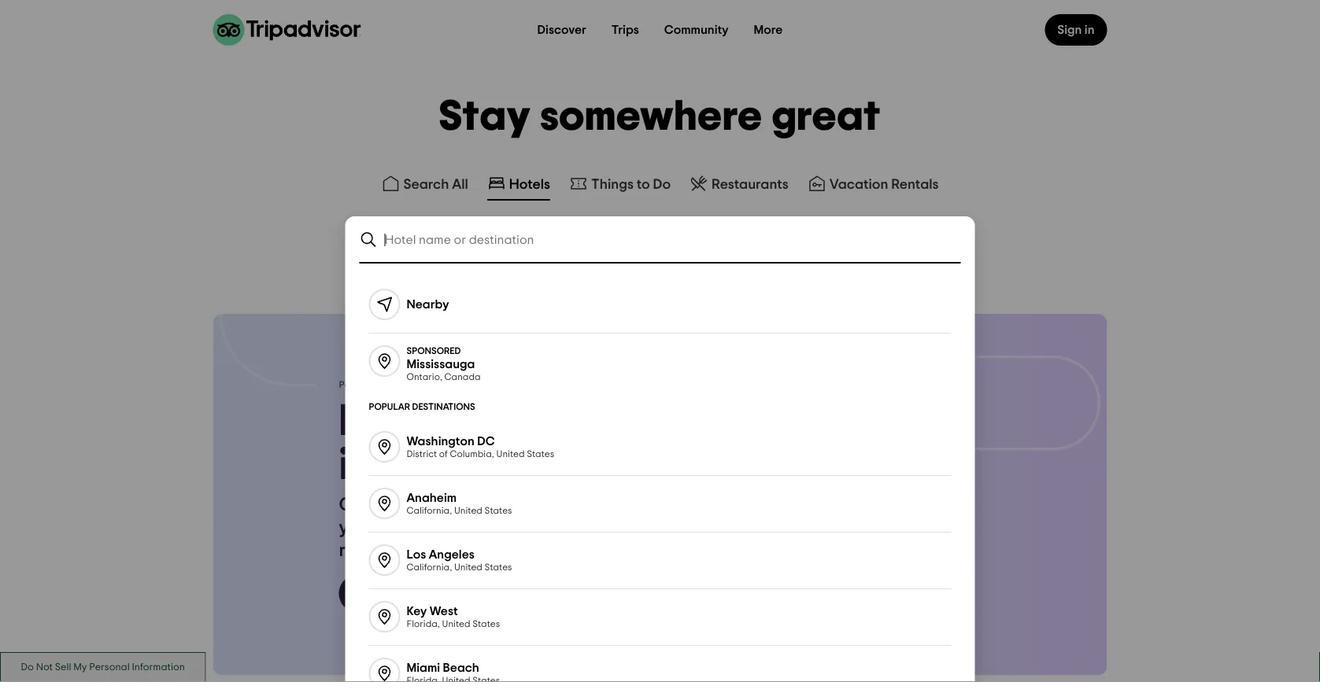 Task type: describe. For each thing, give the bounding box(es) containing it.
destinations
[[412, 402, 475, 412]]

of
[[439, 450, 448, 460]]

united inside key west florida, united states
[[442, 620, 471, 630]]

more button
[[742, 14, 796, 46]]

angeles
[[429, 549, 475, 562]]

start a trip with ai button
[[339, 575, 498, 613]]

restaurants link
[[690, 174, 789, 193]]

sponsored mississauga ontario, canada
[[407, 347, 481, 382]]

to
[[637, 177, 650, 191]]

sponsored
[[407, 347, 461, 356]]

search all button
[[378, 171, 472, 201]]

sign in link
[[1045, 14, 1108, 46]]

washington
[[407, 436, 475, 448]]

beach
[[443, 662, 480, 675]]

search
[[404, 177, 449, 191]]

powered
[[339, 381, 377, 390]]

rentals
[[892, 177, 939, 191]]

search image
[[360, 231, 378, 250]]

start
[[377, 588, 405, 601]]

west
[[430, 606, 458, 618]]

discover button
[[525, 14, 599, 46]]

dc
[[477, 436, 495, 448]]

miami
[[407, 662, 440, 675]]

restaurants button
[[687, 171, 792, 201]]

minutes
[[383, 444, 535, 488]]

do
[[653, 177, 671, 191]]

hotels button
[[484, 171, 554, 201]]

popular destinations list box
[[350, 264, 971, 683]]

personalized
[[390, 496, 501, 515]]

popular destinations
[[369, 402, 475, 412]]

united inside anaheim california, united states
[[454, 507, 483, 516]]

0 horizontal spatial ai
[[392, 381, 400, 390]]

trip for ai
[[418, 588, 438, 601]]

vacation rentals
[[830, 177, 939, 191]]

things
[[591, 177, 634, 191]]

1 horizontal spatial in
[[1085, 24, 1095, 36]]

tripadvisor image
[[213, 14, 361, 46]]

ontario,
[[407, 373, 443, 382]]

tab list containing search all
[[0, 168, 1321, 204]]

stay somewhere great
[[439, 96, 881, 138]]

united inside the washington dc district of columbia, united states
[[497, 450, 525, 460]]

united inside los angeles california, united states
[[454, 564, 483, 573]]

miami beach
[[407, 662, 480, 675]]

hotels
[[509, 177, 550, 191]]

great
[[772, 96, 881, 138]]

build a trip in minutes
[[339, 400, 550, 488]]

things to do button
[[566, 171, 674, 201]]

just
[[581, 496, 611, 515]]

states inside anaheim california, united states
[[485, 507, 512, 516]]

discover
[[538, 24, 587, 36]]

things to do link
[[569, 174, 671, 193]]

a for get
[[374, 496, 386, 515]]

stay
[[439, 96, 532, 138]]

vacation rentals link
[[808, 174, 939, 193]]

for
[[615, 496, 639, 515]]

sign
[[1058, 24, 1082, 36]]

canada
[[445, 373, 481, 382]]

and
[[575, 519, 609, 538]]

washington dc district of columbia, united states
[[407, 436, 555, 460]]

by inside get a personalized itinerary just for you, guided by traveler tips and reviews.
[[443, 519, 464, 538]]

california, inside los angeles california, united states
[[407, 564, 452, 573]]

you,
[[339, 519, 375, 538]]

florida,
[[407, 620, 440, 630]]

mississauga
[[407, 358, 475, 371]]

all
[[452, 177, 468, 191]]



Task type: vqa. For each thing, say whether or not it's contained in the screenshot.


Task type: locate. For each thing, give the bounding box(es) containing it.
sign in
[[1058, 24, 1095, 36]]

ai
[[392, 381, 400, 390], [467, 588, 479, 601]]

states inside the washington dc district of columbia, united states
[[527, 450, 555, 460]]

united up traveler
[[454, 507, 483, 516]]

1 horizontal spatial trip
[[481, 400, 550, 444]]

1 horizontal spatial a
[[408, 588, 416, 601]]

a
[[445, 400, 472, 444], [374, 496, 386, 515], [408, 588, 416, 601]]

a inside button
[[408, 588, 416, 601]]

0 vertical spatial california,
[[407, 507, 452, 516]]

a for start
[[408, 588, 416, 601]]

anaheim
[[407, 492, 457, 505]]

united
[[497, 450, 525, 460], [454, 507, 483, 516], [454, 564, 483, 573], [442, 620, 471, 630]]

columbia,
[[450, 450, 494, 460]]

guided
[[379, 519, 439, 538]]

0 vertical spatial a
[[445, 400, 472, 444]]

trips button
[[599, 14, 652, 46]]

a left the dc
[[445, 400, 472, 444]]

in inside build a trip in minutes
[[339, 444, 374, 488]]

itinerary
[[505, 496, 577, 515]]

vacation rentals button
[[805, 171, 942, 201]]

0 horizontal spatial in
[[339, 444, 374, 488]]

united down angeles
[[454, 564, 483, 573]]

trip
[[481, 400, 550, 444], [418, 588, 438, 601]]

by up popular
[[379, 381, 390, 390]]

ai up popular
[[392, 381, 400, 390]]

by down the personalized
[[443, 519, 464, 538]]

by
[[379, 381, 390, 390], [443, 519, 464, 538]]

get a personalized itinerary just for you, guided by traveler tips and reviews.
[[339, 496, 639, 561]]

california, inside anaheim california, united states
[[407, 507, 452, 516]]

trip up columbia,
[[481, 400, 550, 444]]

beta
[[413, 382, 434, 391]]

los
[[407, 549, 426, 562]]

1 horizontal spatial ai
[[467, 588, 479, 601]]

trip up key
[[418, 588, 438, 601]]

1 vertical spatial a
[[374, 496, 386, 515]]

in right sign
[[1085, 24, 1095, 36]]

traveler
[[468, 519, 535, 538]]

1 vertical spatial in
[[339, 444, 374, 488]]

0 vertical spatial ai
[[392, 381, 400, 390]]

a for build
[[445, 400, 472, 444]]

popular
[[369, 402, 410, 412]]

0 vertical spatial trip
[[481, 400, 550, 444]]

1 horizontal spatial by
[[443, 519, 464, 538]]

community button
[[652, 14, 742, 46]]

tab list
[[0, 168, 1321, 204]]

1 california, from the top
[[407, 507, 452, 516]]

start a trip with ai
[[377, 588, 479, 601]]

united right columbia,
[[497, 450, 525, 460]]

more
[[754, 24, 783, 36]]

in up the get in the left of the page
[[339, 444, 374, 488]]

california,
[[407, 507, 452, 516], [407, 564, 452, 573]]

2 vertical spatial a
[[408, 588, 416, 601]]

things to do
[[591, 177, 671, 191]]

states up traveler
[[485, 507, 512, 516]]

key west florida, united states
[[407, 606, 500, 630]]

search all
[[404, 177, 468, 191]]

states inside los angeles california, united states
[[485, 564, 512, 573]]

ai inside button
[[467, 588, 479, 601]]

with
[[441, 588, 464, 601]]

states up beach
[[473, 620, 500, 630]]

in
[[1085, 24, 1095, 36], [339, 444, 374, 488]]

a up key
[[408, 588, 416, 601]]

get
[[339, 496, 370, 515]]

0 horizontal spatial trip
[[418, 588, 438, 601]]

trip for minutes
[[481, 400, 550, 444]]

states down traveler
[[485, 564, 512, 573]]

district
[[407, 450, 437, 460]]

None search field
[[347, 218, 974, 262]]

trip inside build a trip in minutes
[[481, 400, 550, 444]]

powered by ai
[[339, 381, 400, 390]]

california, down los
[[407, 564, 452, 573]]

reviews.
[[339, 542, 406, 561]]

1 vertical spatial california,
[[407, 564, 452, 573]]

states up itinerary
[[527, 450, 555, 460]]

trips
[[612, 24, 639, 36]]

vacation
[[830, 177, 889, 191]]

somewhere
[[541, 96, 763, 138]]

1 vertical spatial trip
[[418, 588, 438, 601]]

miami beach link
[[350, 646, 971, 683]]

Search search field
[[385, 233, 961, 247]]

2 california, from the top
[[407, 564, 452, 573]]

build
[[339, 400, 436, 444]]

a right the get in the left of the page
[[374, 496, 386, 515]]

trip inside button
[[418, 588, 438, 601]]

ai right with
[[467, 588, 479, 601]]

anaheim california, united states
[[407, 492, 512, 516]]

2 horizontal spatial a
[[445, 400, 472, 444]]

hotels link
[[487, 174, 550, 193]]

1 vertical spatial by
[[443, 519, 464, 538]]

states inside key west florida, united states
[[473, 620, 500, 630]]

tips
[[540, 519, 571, 538]]

nearby link
[[350, 276, 971, 333]]

key
[[407, 606, 427, 618]]

a inside build a trip in minutes
[[445, 400, 472, 444]]

0 vertical spatial in
[[1085, 24, 1095, 36]]

los angeles california, united states
[[407, 549, 512, 573]]

nearby
[[407, 299, 449, 311]]

states
[[527, 450, 555, 460], [485, 507, 512, 516], [485, 564, 512, 573], [473, 620, 500, 630]]

restaurants
[[712, 177, 789, 191]]

0 horizontal spatial a
[[374, 496, 386, 515]]

california, down anaheim
[[407, 507, 452, 516]]

united down 'west'
[[442, 620, 471, 630]]

0 vertical spatial by
[[379, 381, 390, 390]]

a inside get a personalized itinerary just for you, guided by traveler tips and reviews.
[[374, 496, 386, 515]]

0 horizontal spatial by
[[379, 381, 390, 390]]

1 vertical spatial ai
[[467, 588, 479, 601]]

community
[[665, 24, 729, 36]]



